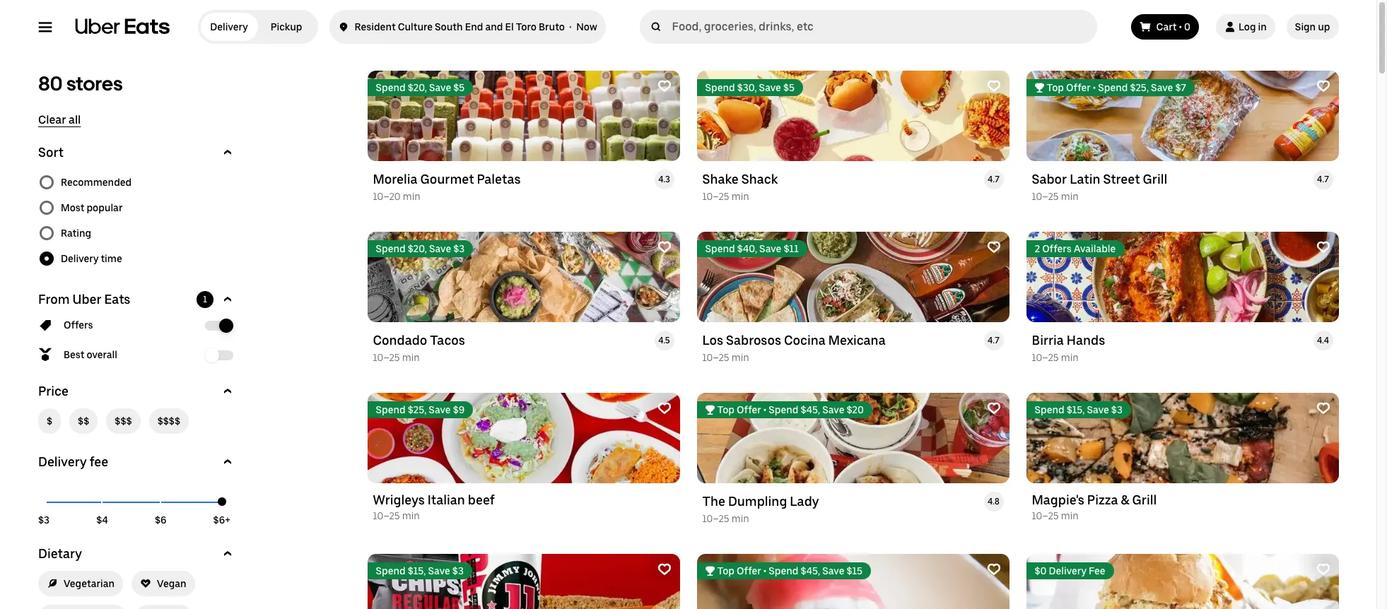 Task type: locate. For each thing, give the bounding box(es) containing it.
sign
[[1296, 21, 1316, 33]]

$6+
[[213, 515, 230, 526]]

0 vertical spatial delivery
[[210, 21, 248, 33]]

delivery left the pickup
[[210, 21, 248, 33]]

sort
[[38, 145, 63, 160]]

add to favorites image
[[657, 79, 672, 93], [987, 79, 1001, 93], [1317, 79, 1331, 93], [657, 240, 672, 255], [1317, 240, 1331, 255], [657, 402, 672, 416], [657, 563, 672, 577], [987, 563, 1001, 577]]

delivery for delivery
[[210, 21, 248, 33]]

delivery inside button
[[38, 455, 86, 470]]

vegetarian
[[63, 579, 114, 590]]

rating
[[60, 228, 91, 239]]

best
[[63, 349, 84, 361]]

bruto
[[539, 21, 565, 33]]

delivery time
[[60, 253, 122, 265]]

$$ button
[[69, 409, 97, 434]]

$ button
[[38, 409, 61, 434]]

delivery inside option
[[210, 21, 248, 33]]

popular
[[86, 202, 122, 214]]

delivery down rating
[[60, 253, 98, 265]]

1 vertical spatial delivery
[[60, 253, 98, 265]]

sign up
[[1296, 21, 1331, 33]]

delivery inside option group
[[60, 253, 98, 265]]

Food, groceries, drinks, etc text field
[[672, 20, 1092, 34]]

log in link
[[1217, 14, 1276, 40]]

•
[[569, 21, 572, 33], [1179, 21, 1183, 33]]

0
[[1185, 21, 1191, 33]]

2 vertical spatial delivery
[[38, 455, 86, 470]]

resident
[[355, 21, 396, 33]]

delivery left fee
[[38, 455, 86, 470]]

in
[[1259, 21, 1267, 33]]

fee
[[89, 455, 108, 470]]

all
[[68, 113, 81, 127]]

deliver to image
[[338, 18, 349, 35]]

option group
[[38, 170, 236, 272]]

Pickup radio
[[258, 13, 315, 41]]

• left 0
[[1179, 21, 1183, 33]]

most popular
[[60, 202, 122, 214]]

clear all button
[[38, 113, 81, 127]]

$$
[[78, 416, 89, 427]]

log
[[1239, 21, 1256, 33]]

$$$
[[114, 416, 132, 427]]

1
[[203, 295, 207, 305]]

Delivery radio
[[201, 13, 258, 41]]

delivery
[[210, 21, 248, 33], [60, 253, 98, 265], [38, 455, 86, 470]]

cart • 0
[[1157, 21, 1191, 33]]

clear
[[38, 113, 66, 127]]

0 horizontal spatial •
[[569, 21, 572, 33]]

• left now
[[569, 21, 572, 33]]

add to favorites image
[[987, 240, 1001, 255], [987, 402, 1001, 416], [1317, 402, 1331, 416], [1317, 563, 1331, 577]]

1 horizontal spatial •
[[1179, 21, 1183, 33]]

$$$$ button
[[149, 409, 189, 434]]

dietary button
[[38, 546, 236, 563]]

2 • from the left
[[1179, 21, 1183, 33]]

dietary
[[38, 547, 82, 562]]

$
[[46, 416, 52, 427]]

vegetarian button
[[38, 571, 123, 597]]

price button
[[38, 383, 236, 400]]



Task type: vqa. For each thing, say whether or not it's contained in the screenshot.
"DELIVERY" to the middle
yes



Task type: describe. For each thing, give the bounding box(es) containing it.
uber
[[72, 292, 101, 307]]

from
[[38, 292, 69, 307]]

delivery fee button
[[38, 454, 236, 471]]

cart
[[1157, 21, 1177, 33]]

sort button
[[38, 144, 236, 161]]

pickup
[[271, 21, 302, 33]]

resident culture south end and el toro bruto • now
[[355, 21, 597, 33]]

vegan
[[157, 579, 186, 590]]

stores
[[66, 71, 122, 95]]

from uber eats
[[38, 292, 130, 307]]

$4
[[96, 515, 108, 526]]

recommended
[[60, 177, 131, 188]]

up
[[1319, 21, 1331, 33]]

$3
[[38, 515, 49, 526]]

culture
[[398, 21, 433, 33]]

delivery for delivery fee
[[38, 455, 86, 470]]

option group containing recommended
[[38, 170, 236, 272]]

now
[[577, 21, 597, 33]]

$$$ button
[[106, 409, 140, 434]]

south
[[435, 21, 463, 33]]

price
[[38, 384, 68, 399]]

delivery for delivery time
[[60, 253, 98, 265]]

most
[[60, 202, 84, 214]]

best overall
[[63, 349, 117, 361]]

log in
[[1239, 21, 1267, 33]]

$6
[[154, 515, 166, 526]]

eats
[[104, 292, 130, 307]]

overall
[[86, 349, 117, 361]]

offers
[[63, 320, 93, 331]]

main navigation menu image
[[38, 20, 52, 34]]

80 stores
[[38, 71, 122, 95]]

el
[[505, 21, 514, 33]]

sign up link
[[1287, 14, 1339, 40]]

uber eats home image
[[75, 18, 169, 35]]

80
[[38, 71, 62, 95]]

1 • from the left
[[569, 21, 572, 33]]

clear all
[[38, 113, 81, 127]]

$$$$
[[157, 416, 180, 427]]

toro
[[516, 21, 537, 33]]

delivery fee
[[38, 455, 108, 470]]

and
[[486, 21, 503, 33]]

end
[[465, 21, 483, 33]]

time
[[100, 253, 122, 265]]

vegan button
[[131, 571, 195, 597]]



